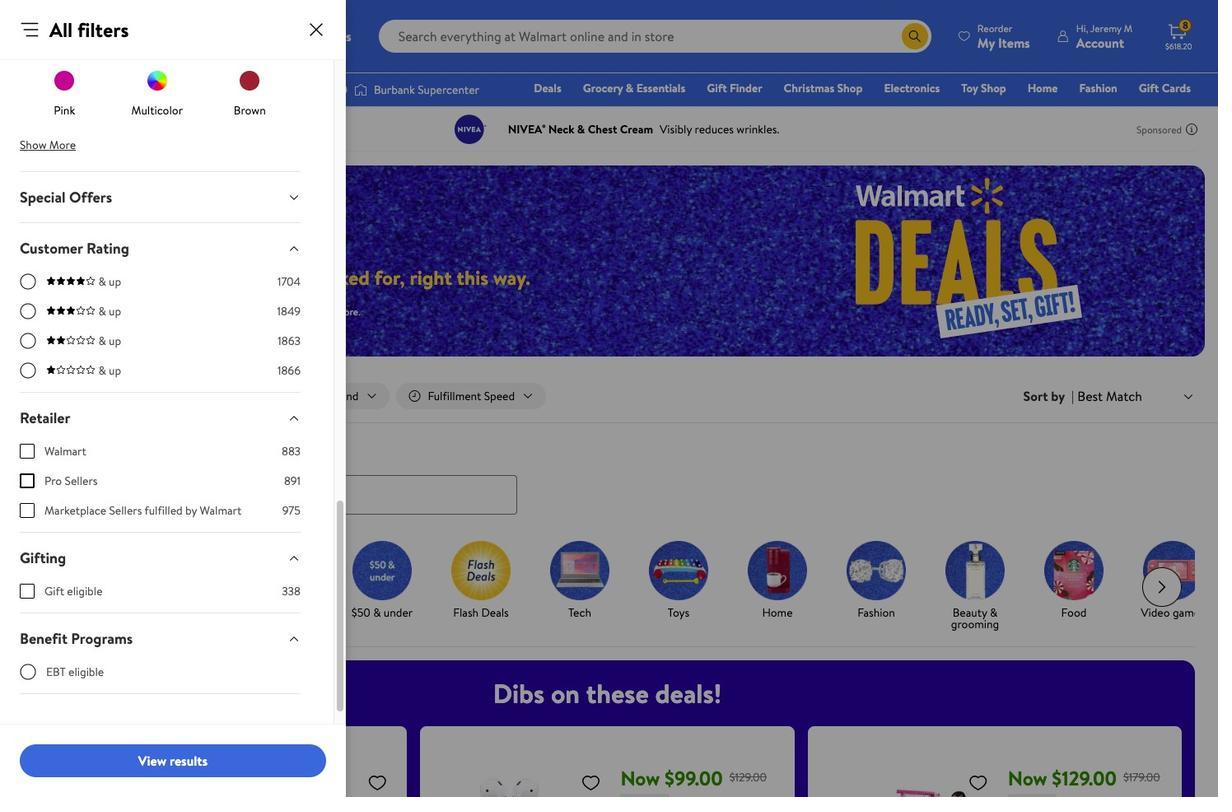 Task type: locate. For each thing, give the bounding box(es) containing it.
while supplies last. no rain checks. select items may not be available in-store.
[[33, 305, 360, 319]]

may
[[237, 305, 254, 319]]

fulfilled
[[145, 503, 183, 519]]

gift up get
[[44, 583, 64, 600]]

they
[[278, 264, 316, 292]]

0 horizontal spatial $129.00
[[730, 769, 767, 786]]

None checkbox
[[20, 474, 35, 489], [20, 503, 35, 518], [20, 474, 35, 489], [20, 503, 35, 518]]

2 under from the left
[[285, 604, 314, 621]]

3 out of 5 stars and up, 1849 items radio
[[20, 303, 36, 320]]

by right fulfilled
[[185, 503, 197, 519]]

1 vertical spatial eligible
[[68, 664, 104, 680]]

next slide for chipmodulewithimages list image
[[1143, 567, 1182, 607]]

registry
[[1001, 103, 1044, 119]]

1 vertical spatial by
[[185, 503, 197, 519]]

gift cards link
[[1132, 79, 1199, 97]]

view
[[138, 752, 166, 770]]

$129.00 inside now $99.00 $129.00
[[730, 769, 767, 786]]

0 vertical spatial christmas
[[784, 80, 835, 96]]

on right dibs
[[551, 675, 580, 711]]

2 shop from the left
[[981, 80, 1006, 96]]

1 horizontal spatial shop
[[981, 80, 1006, 96]]

select
[[182, 305, 209, 319]]

in-
[[325, 305, 336, 319]]

0 vertical spatial all
[[49, 16, 73, 44]]

eligible right ebt
[[68, 664, 104, 680]]

all up the retailer
[[51, 388, 64, 404]]

home link
[[1020, 79, 1066, 97], [735, 541, 820, 622]]

color group
[[20, 0, 301, 125]]

1 horizontal spatial under
[[285, 604, 314, 621]]

0 horizontal spatial walmart black friday deals for days image
[[33, 203, 336, 244]]

shop fifty dollars and under. image
[[353, 541, 412, 600]]

sponsored
[[1137, 122, 1182, 136]]

store
[[166, 388, 192, 404]]

$25
[[253, 604, 271, 621]]

now $129.00 $179.00
[[1008, 764, 1161, 792]]

1 horizontal spatial christmas
[[784, 80, 835, 96]]

0 vertical spatial on
[[155, 264, 176, 292]]

1 vertical spatial sellers
[[109, 503, 142, 519]]

gift left cards
[[1139, 80, 1159, 96]]

3 up from the top
[[109, 333, 121, 349]]

filters up pink button
[[77, 16, 129, 44]]

christmas
[[784, 80, 835, 96], [61, 616, 111, 632]]

Walmart Site-Wide search field
[[379, 20, 932, 53]]

& up "all filters" button
[[98, 362, 106, 379]]

$50 & under
[[352, 604, 413, 621]]

fashion down 'fashion' "image"
[[858, 604, 895, 621]]

all up pink button
[[49, 16, 73, 44]]

1 vertical spatial filters
[[67, 388, 96, 404]]

all
[[49, 16, 73, 44], [51, 388, 64, 404]]

1 vertical spatial all filters
[[51, 388, 96, 404]]

1 vertical spatial deals
[[20, 442, 55, 462]]

tech link
[[537, 541, 623, 622]]

now for now $99.00
[[621, 764, 660, 792]]

up for 1849
[[109, 303, 121, 320]]

1 horizontal spatial gift
[[707, 80, 727, 96]]

walmart up pro sellers
[[44, 443, 86, 460]]

flash deals link
[[438, 541, 524, 622]]

$25 & under link
[[241, 541, 326, 622]]

gift
[[707, 80, 727, 96], [1139, 80, 1159, 96], [44, 583, 64, 600]]

under for $10 & under
[[185, 604, 214, 621]]

shop video games. image
[[1143, 541, 1203, 600]]

more
[[49, 137, 76, 153]]

0 horizontal spatial shop
[[837, 80, 863, 96]]

filters inside button
[[67, 388, 96, 404]]

0 horizontal spatial sellers
[[65, 473, 98, 489]]

fashion
[[1080, 80, 1118, 96], [858, 604, 895, 621]]

ebt
[[46, 664, 66, 680]]

asked
[[321, 264, 370, 292]]

deals left grocery
[[534, 80, 562, 96]]

on
[[155, 264, 176, 292], [551, 675, 580, 711]]

1 vertical spatial fashion link
[[834, 541, 919, 622]]

3 under from the left
[[384, 604, 413, 621]]

walmart right fulfilled
[[200, 503, 242, 519]]

2 vertical spatial deals
[[481, 604, 509, 621]]

$99.00
[[665, 764, 723, 792]]

shop beauty and grooming. image
[[946, 541, 1005, 600]]

$129.00 right "$99.00"
[[730, 769, 767, 786]]

add to favorites list, barbie dreamhouse, 75+ pieces, pool party doll house with 3 story slide image
[[969, 772, 988, 793]]

2 horizontal spatial deals
[[534, 80, 562, 96]]

1 vertical spatial home
[[762, 604, 793, 621]]

8 $618.20
[[1166, 18, 1193, 52]]

beauty
[[953, 604, 987, 621]]

walmart
[[44, 443, 86, 460], [200, 503, 242, 519]]

0 vertical spatial fashion link
[[1072, 79, 1125, 97]]

EBT eligible radio
[[20, 664, 36, 680]]

now right "add to favorites list, apple airpods with charging case (2nd generation)" image
[[621, 764, 660, 792]]

marketplace sellers fulfilled by walmart
[[44, 503, 242, 519]]

1 up from the top
[[109, 273, 121, 290]]

one debit
[[1065, 103, 1121, 119]]

& left no
[[98, 303, 106, 320]]

all filters
[[49, 16, 129, 44], [51, 388, 96, 404]]

pro
[[44, 473, 62, 489]]

filters up the retailer
[[67, 388, 96, 404]]

up
[[109, 273, 121, 290], [109, 303, 121, 320], [109, 333, 121, 349], [109, 362, 121, 379]]

& down last. at the top left
[[98, 333, 106, 349]]

one
[[1065, 103, 1090, 119]]

under down 338
[[285, 604, 314, 621]]

all filters inside dialog
[[49, 16, 129, 44]]

gift inside gift cards registry
[[1139, 80, 1159, 96]]

& up for 1866
[[98, 362, 121, 379]]

now right add to favorites list, barbie dreamhouse, 75+ pieces, pool party doll house with 3 story slide image
[[1008, 764, 1048, 792]]

1 horizontal spatial fashion link
[[1072, 79, 1125, 97]]

all filters up the retailer
[[51, 388, 96, 404]]

& up left rain
[[98, 303, 121, 320]]

fashion up one debit link
[[1080, 80, 1118, 96]]

& up up "all filters" button
[[98, 362, 121, 379]]

food link
[[1031, 541, 1117, 622]]

sort and filter section element
[[0, 370, 1218, 423]]

christmas shop
[[784, 80, 863, 96]]

under right the $10
[[185, 604, 214, 621]]

gift finder link
[[700, 79, 770, 97]]

0 vertical spatial home link
[[1020, 79, 1066, 97]]

grocery & essentials
[[583, 80, 686, 96]]

under inside $10 & under link
[[185, 604, 214, 621]]

debit
[[1092, 103, 1121, 119]]

0 horizontal spatial deals
[[20, 442, 55, 462]]

home down home image
[[762, 604, 793, 621]]

all filters up pink button
[[49, 16, 129, 44]]

2 up from the top
[[109, 303, 121, 320]]

1 horizontal spatial on
[[551, 675, 580, 711]]

up up "all filters" button
[[109, 362, 121, 379]]

sellers right pro
[[65, 473, 98, 489]]

1 under from the left
[[185, 604, 214, 621]]

under inside '$25 & under' link
[[285, 604, 314, 621]]

1 now from the left
[[621, 764, 660, 792]]

0 horizontal spatial walmart
[[44, 443, 86, 460]]

toys link
[[636, 541, 722, 622]]

filters inside dialog
[[77, 16, 129, 44]]

deals inside deals search field
[[20, 442, 55, 462]]

4 up from the top
[[109, 362, 121, 379]]

shop for toy shop
[[981, 80, 1006, 96]]

& up down last. at the top left
[[98, 333, 121, 349]]

2 horizontal spatial under
[[384, 604, 413, 621]]

games
[[1173, 604, 1205, 621]]

shop left electronics
[[837, 80, 863, 96]]

sellers left fulfilled
[[109, 503, 142, 519]]

by inside "retailer" group
[[185, 503, 197, 519]]

2 horizontal spatial gift
[[1139, 80, 1159, 96]]

while
[[33, 305, 57, 319]]

0 horizontal spatial christmas
[[61, 616, 111, 632]]

multicolor button
[[131, 66, 183, 119]]

& inside beauty & grooming
[[990, 604, 998, 621]]

by left "|"
[[1051, 387, 1065, 405]]

1 shop from the left
[[837, 80, 863, 96]]

1 vertical spatial fashion
[[858, 604, 895, 621]]

& up
[[98, 273, 121, 290], [98, 303, 121, 320], [98, 333, 121, 349], [98, 362, 121, 379]]

8
[[1183, 18, 1189, 32]]

up left rain
[[109, 303, 121, 320]]

0 horizontal spatial under
[[185, 604, 214, 621]]

eligible
[[67, 583, 103, 600], [68, 664, 104, 680]]

$10
[[155, 604, 172, 621]]

0 vertical spatial filters
[[77, 16, 129, 44]]

0 horizontal spatial home link
[[735, 541, 820, 622]]

no
[[115, 305, 128, 319]]

under right $50
[[384, 604, 413, 621]]

$129.00
[[1052, 764, 1117, 792], [730, 769, 767, 786]]

finder
[[730, 80, 762, 96]]

0 vertical spatial eligible
[[67, 583, 103, 600]]

cards
[[1162, 80, 1191, 96]]

0 vertical spatial deals
[[534, 80, 562, 96]]

& up up last. at the top left
[[98, 273, 121, 290]]

Deals search field
[[0, 442, 1218, 515]]

customer rating button
[[7, 223, 314, 273]]

special
[[20, 187, 66, 208]]

& right beauty
[[990, 604, 998, 621]]

be
[[273, 305, 284, 319]]

these
[[586, 675, 649, 711]]

1704
[[278, 273, 301, 290]]

walmart+ link
[[1135, 102, 1199, 120]]

shop for christmas shop
[[837, 80, 863, 96]]

1 horizontal spatial home
[[1028, 80, 1058, 96]]

video games link
[[1130, 541, 1216, 622]]

0 vertical spatial fashion
[[1080, 80, 1118, 96]]

2 now from the left
[[1008, 764, 1048, 792]]

gift inside the all filters dialog
[[44, 583, 64, 600]]

up up no
[[109, 273, 121, 290]]

eligible up it
[[67, 583, 103, 600]]

2 & up from the top
[[98, 303, 121, 320]]

gift eligible
[[44, 583, 103, 600]]

walmart black friday deals for days image
[[749, 166, 1205, 357], [33, 203, 336, 244]]

& right the $25
[[274, 604, 282, 621]]

offers
[[69, 187, 112, 208]]

0 horizontal spatial now
[[621, 764, 660, 792]]

1863
[[278, 333, 301, 349]]

by inside get it by christmas
[[95, 604, 107, 621]]

deals up pro
[[20, 442, 55, 462]]

0 vertical spatial sellers
[[65, 473, 98, 489]]

883
[[282, 443, 301, 460]]

gift cards registry
[[1001, 80, 1191, 119]]

1 & up from the top
[[98, 273, 121, 290]]

3 & up from the top
[[98, 333, 121, 349]]

1 horizontal spatial deals
[[481, 604, 509, 621]]

on up the checks. on the top
[[155, 264, 176, 292]]

2 horizontal spatial by
[[1051, 387, 1065, 405]]

retailer button
[[7, 393, 314, 443]]

2 vertical spatial by
[[95, 604, 107, 621]]

add to favorites list, frigidaire 26 lb retro bullet ice maker, silver, efic128 image
[[368, 772, 387, 793]]

home image
[[748, 541, 807, 600]]

1 vertical spatial all
[[51, 388, 64, 404]]

deals inside flash deals link
[[481, 604, 509, 621]]

all inside dialog
[[49, 16, 73, 44]]

by right it
[[95, 604, 107, 621]]

1 horizontal spatial sellers
[[109, 503, 142, 519]]

sellers for marketplace
[[109, 503, 142, 519]]

0 vertical spatial all filters
[[49, 16, 129, 44]]

major savings on everything they asked for, right this way.
[[33, 264, 531, 292]]

special offers button
[[7, 172, 314, 222]]

0 vertical spatial by
[[1051, 387, 1065, 405]]

up down no
[[109, 333, 121, 349]]

gift left finder
[[707, 80, 727, 96]]

ebt eligible
[[46, 664, 104, 680]]

rating
[[86, 238, 129, 259]]

0 vertical spatial home
[[1028, 80, 1058, 96]]

under inside $50 & under link
[[384, 604, 413, 621]]

4 & up from the top
[[98, 362, 121, 379]]

1 vertical spatial on
[[551, 675, 580, 711]]

& right the $10
[[174, 604, 182, 621]]

1 horizontal spatial walmart
[[200, 503, 242, 519]]

1 horizontal spatial by
[[185, 503, 197, 519]]

0 horizontal spatial by
[[95, 604, 107, 621]]

home up registry
[[1028, 80, 1058, 96]]

one debit link
[[1058, 102, 1128, 120]]

rain
[[130, 305, 146, 319]]

1 horizontal spatial now
[[1008, 764, 1048, 792]]

deals right flash in the left bottom of the page
[[481, 604, 509, 621]]

show
[[20, 137, 47, 153]]

gift for eligible
[[44, 583, 64, 600]]

0 horizontal spatial gift
[[44, 583, 64, 600]]

shop right toy
[[981, 80, 1006, 96]]

all filters dialog
[[0, 0, 346, 797]]

& up for 1849
[[98, 303, 121, 320]]

$129.00 left $179.00
[[1052, 764, 1117, 792]]

shop
[[837, 80, 863, 96], [981, 80, 1006, 96]]

group
[[46, 739, 394, 797]]

None checkbox
[[20, 444, 35, 459], [20, 584, 35, 599], [20, 444, 35, 459], [20, 584, 35, 599]]

2 out of 5 stars and up, 1863 items radio
[[20, 333, 36, 349]]



Task type: describe. For each thing, give the bounding box(es) containing it.
grocery
[[583, 80, 623, 96]]

multicolor
[[131, 102, 183, 119]]

get it by christmas link
[[43, 541, 129, 633]]

$50 & under link
[[339, 541, 425, 622]]

& up for 1704
[[98, 273, 121, 290]]

benefit
[[20, 629, 68, 649]]

975
[[282, 503, 301, 519]]

flash
[[453, 604, 479, 621]]

everything
[[181, 264, 274, 292]]

walmart+
[[1142, 103, 1191, 119]]

programs
[[71, 629, 133, 649]]

it
[[86, 604, 93, 621]]

sellers for pro
[[65, 473, 98, 489]]

view results
[[138, 752, 208, 770]]

up for 1866
[[109, 362, 121, 379]]

1 horizontal spatial home link
[[1020, 79, 1066, 97]]

flash deals image
[[451, 541, 511, 600]]

Search search field
[[379, 20, 932, 53]]

& up last. at the top left
[[98, 273, 106, 290]]

0 vertical spatial walmart
[[44, 443, 86, 460]]

1 vertical spatial christmas
[[61, 616, 111, 632]]

grocery & essentials link
[[576, 79, 693, 97]]

under for $25 & under
[[285, 604, 314, 621]]

4 out of 5 stars and up, 1704 items radio
[[20, 273, 36, 290]]

eligible for ebt eligible
[[68, 664, 104, 680]]

1 horizontal spatial $129.00
[[1052, 764, 1117, 792]]

major
[[33, 264, 83, 292]]

1 horizontal spatial fashion
[[1080, 80, 1118, 96]]

0 horizontal spatial fashion
[[858, 604, 895, 621]]

shop toys. image
[[649, 541, 708, 600]]

pink
[[54, 102, 75, 119]]

& right grocery
[[626, 80, 634, 96]]

shop twenty-five dollars and under. image
[[254, 541, 313, 600]]

beauty & grooming
[[951, 604, 999, 632]]

all inside button
[[51, 388, 64, 404]]

gift for finder
[[707, 80, 727, 96]]

search image
[[33, 488, 46, 501]]

checks.
[[148, 305, 179, 319]]

toy shop
[[962, 80, 1006, 96]]

way.
[[493, 264, 531, 292]]

Search in deals search field
[[20, 475, 517, 515]]

essentials
[[637, 80, 686, 96]]

shop tech. image
[[550, 541, 610, 600]]

view results button
[[20, 745, 326, 778]]

fashion image
[[847, 541, 906, 600]]

by inside sort and filter section element
[[1051, 387, 1065, 405]]

beauty & grooming link
[[933, 541, 1018, 633]]

& right $50
[[373, 604, 381, 621]]

pink button
[[50, 66, 79, 119]]

get gifts in time for christmas. image
[[56, 541, 115, 600]]

0 horizontal spatial fashion link
[[834, 541, 919, 622]]

not
[[257, 305, 271, 319]]

for,
[[375, 264, 405, 292]]

all filters inside button
[[51, 388, 96, 404]]

brown
[[234, 102, 266, 119]]

1 out of 5 stars and up, 1866 items radio
[[20, 362, 36, 379]]

items
[[211, 305, 234, 319]]

under for $50 & under
[[384, 604, 413, 621]]

tech
[[568, 604, 591, 621]]

1 vertical spatial walmart
[[200, 503, 242, 519]]

retailer group
[[20, 443, 301, 532]]

$10 & under
[[155, 604, 214, 621]]

now $99.00 $129.00
[[621, 764, 767, 792]]

gift finder
[[707, 80, 762, 96]]

|
[[1072, 387, 1074, 405]]

benefit programs button
[[7, 614, 314, 664]]

now for now $129.00
[[1008, 764, 1048, 792]]

toy
[[962, 80, 978, 96]]

savings
[[87, 264, 150, 292]]

brown button
[[234, 66, 266, 119]]

1849
[[277, 303, 301, 320]]

$50
[[352, 604, 371, 621]]

walmart image
[[26, 23, 133, 49]]

electronics
[[884, 80, 940, 96]]

show more
[[20, 137, 76, 153]]

0 horizontal spatial on
[[155, 264, 176, 292]]

up for 1704
[[109, 273, 121, 290]]

$618.20
[[1166, 40, 1193, 52]]

eligible for gift eligible
[[67, 583, 103, 600]]

gift for cards
[[1139, 80, 1159, 96]]

deals!
[[655, 675, 722, 711]]

results
[[170, 752, 208, 770]]

338
[[282, 583, 301, 600]]

store.
[[336, 305, 360, 319]]

marketplace
[[44, 503, 106, 519]]

shop food image
[[1045, 541, 1104, 600]]

supplies
[[59, 305, 93, 319]]

& up for 1863
[[98, 333, 121, 349]]

special offers
[[20, 187, 112, 208]]

gifting
[[20, 548, 66, 568]]

video
[[1141, 604, 1170, 621]]

dibs on these deals!
[[493, 675, 722, 711]]

1 vertical spatial home link
[[735, 541, 820, 622]]

toy shop link
[[954, 79, 1014, 97]]

benefit programs
[[20, 629, 133, 649]]

deals inside "deals" link
[[534, 80, 562, 96]]

deals link
[[527, 79, 569, 97]]

sort by |
[[1024, 387, 1074, 405]]

0 horizontal spatial home
[[762, 604, 793, 621]]

close panel image
[[306, 20, 326, 40]]

registry link
[[994, 102, 1051, 120]]

up for 1863
[[109, 333, 121, 349]]

this
[[457, 264, 489, 292]]

1866
[[278, 362, 301, 379]]

all filters button
[[20, 383, 114, 409]]

retailer
[[20, 408, 70, 428]]

customer
[[20, 238, 83, 259]]

flash deals
[[453, 604, 509, 621]]

1 horizontal spatial walmart black friday deals for days image
[[749, 166, 1205, 357]]

gifting button
[[7, 533, 314, 583]]

get it by christmas
[[61, 604, 111, 632]]

customer rating option group
[[20, 273, 301, 392]]

dibs
[[493, 675, 545, 711]]

last.
[[95, 305, 112, 319]]

christmas shop link
[[776, 79, 870, 97]]

add to favorites list, apple airpods with charging case (2nd generation) image
[[581, 772, 601, 793]]



Task type: vqa. For each thing, say whether or not it's contained in the screenshot.
/ to the left
no



